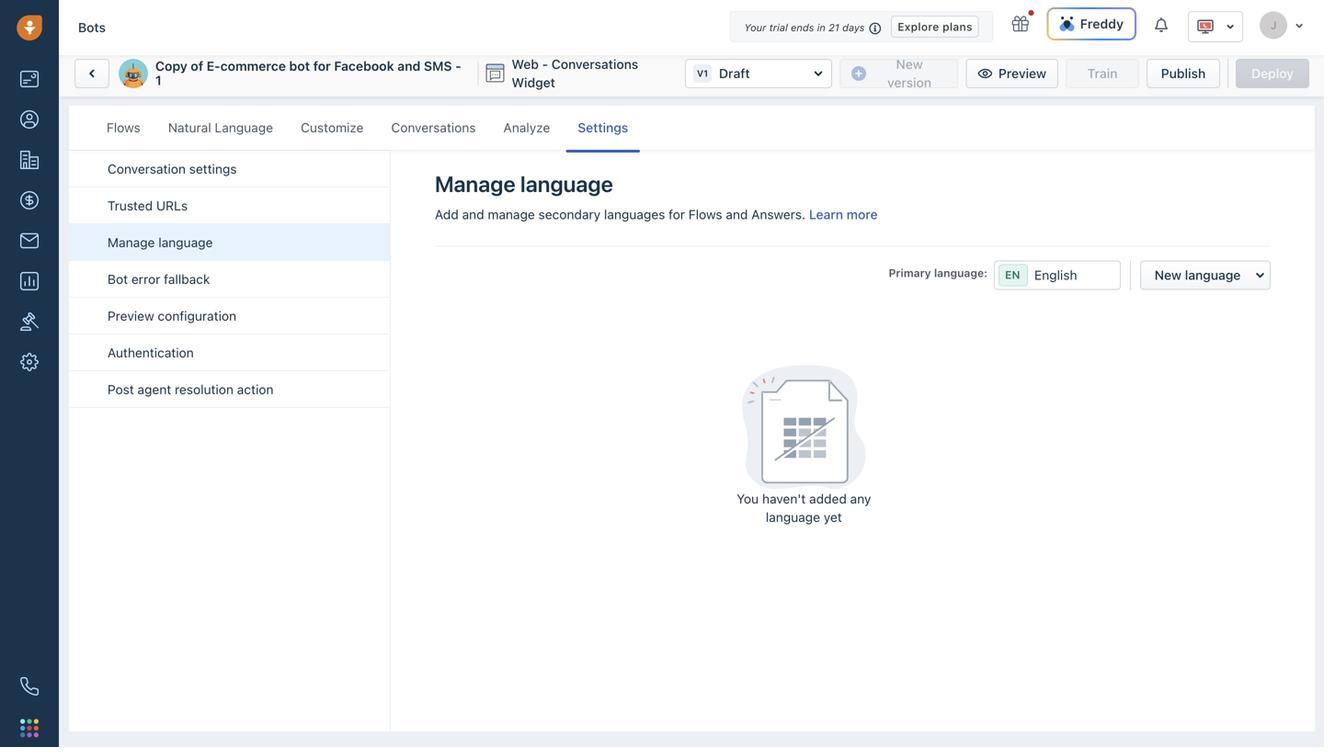 Task type: vqa. For each thing, say whether or not it's contained in the screenshot.
the phone element
yes



Task type: locate. For each thing, give the bounding box(es) containing it.
ends
[[791, 22, 814, 34]]

your trial ends in 21 days
[[744, 22, 865, 34]]

trial
[[769, 22, 788, 34]]

missing translation "unavailable" for locale "en-us" image
[[1196, 17, 1215, 36]]

ic_info_icon image
[[869, 21, 882, 36]]

plans
[[943, 20, 973, 33]]

bots
[[78, 20, 106, 35]]

freddy button
[[1047, 7, 1137, 40]]

bell regular image
[[1155, 16, 1170, 34]]

ic_arrow_down image
[[1226, 20, 1235, 33], [1295, 20, 1304, 31]]

explore plans button
[[891, 16, 979, 38]]

in
[[817, 22, 826, 34]]

freshworks switcher image
[[20, 719, 39, 738]]

days
[[842, 22, 865, 34]]

freddy
[[1080, 16, 1124, 31]]



Task type: describe. For each thing, give the bounding box(es) containing it.
explore plans
[[898, 20, 973, 33]]

phone element
[[11, 669, 48, 705]]

21
[[829, 22, 840, 34]]

your
[[744, 22, 766, 34]]

0 horizontal spatial ic_arrow_down image
[[1226, 20, 1235, 33]]

explore
[[898, 20, 939, 33]]

properties image
[[20, 313, 39, 331]]

phone image
[[20, 678, 39, 696]]

1 horizontal spatial ic_arrow_down image
[[1295, 20, 1304, 31]]



